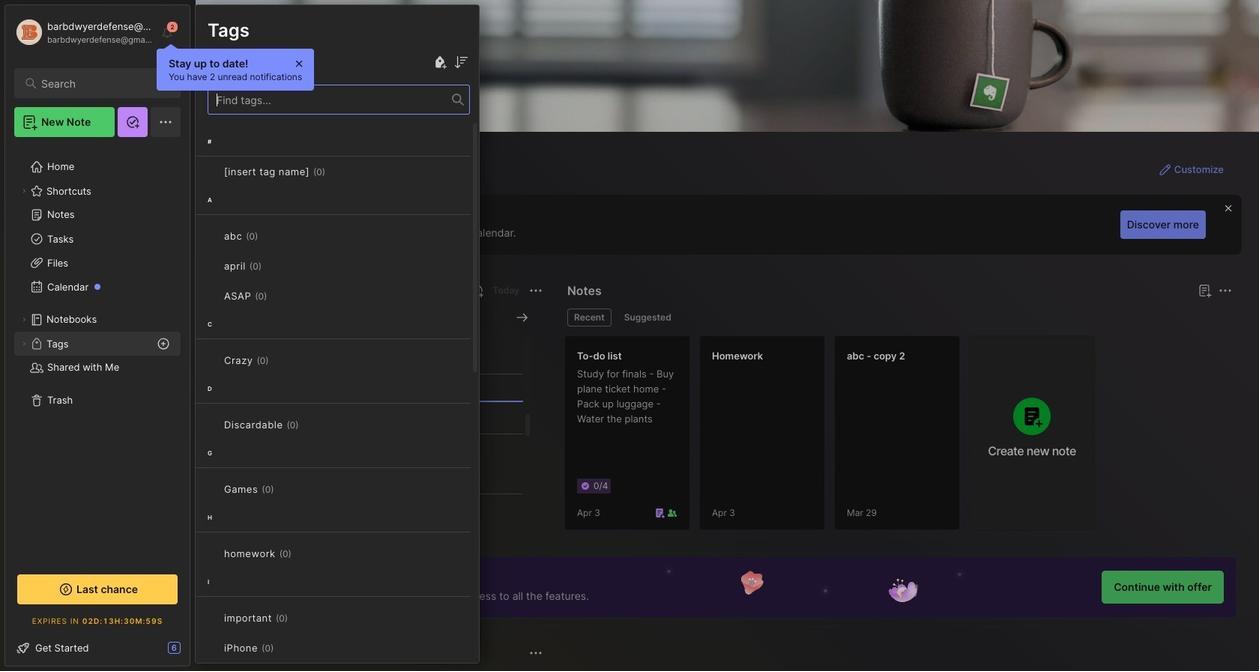 Task type: vqa. For each thing, say whether or not it's contained in the screenshot.
the to inside icon on a note, notebook, stack or tag to add it here.
no



Task type: locate. For each thing, give the bounding box(es) containing it.
tag actions image
[[326, 166, 350, 178], [262, 260, 286, 272], [267, 290, 291, 302], [274, 484, 298, 496], [292, 548, 316, 560], [274, 643, 298, 655]]

1 horizontal spatial row group
[[565, 336, 1105, 540]]

expand notebooks image
[[19, 316, 28, 325]]

new task image
[[469, 283, 484, 298]]

tree
[[5, 146, 190, 559]]

1 horizontal spatial tab
[[618, 309, 678, 327]]

Tag actions field
[[326, 164, 350, 179], [262, 259, 286, 274], [267, 289, 291, 304], [274, 482, 298, 497], [292, 547, 316, 562], [274, 641, 298, 656]]

click to collapse image
[[189, 644, 201, 662]]

Help and Learning task checklist field
[[5, 637, 190, 661]]

tab list
[[568, 309, 1230, 327]]

Find tags… text field
[[208, 90, 452, 110]]

0 horizontal spatial tab
[[568, 309, 612, 327]]

main element
[[0, 0, 195, 672]]

tooltip
[[157, 43, 314, 91]]

row group
[[196, 127, 479, 672], [565, 336, 1105, 540]]

1 tab from the left
[[568, 309, 612, 327]]

none search field inside main element
[[41, 74, 167, 92]]

tab
[[568, 309, 612, 327], [618, 309, 678, 327]]

2 tab from the left
[[618, 309, 678, 327]]

None search field
[[41, 74, 167, 92]]



Task type: describe. For each thing, give the bounding box(es) containing it.
Account field
[[14, 17, 153, 47]]

0 horizontal spatial row group
[[196, 127, 479, 672]]

expand tags image
[[19, 340, 28, 349]]

Search text field
[[41, 76, 167, 91]]

create new tag image
[[431, 53, 449, 71]]

tree inside main element
[[5, 146, 190, 559]]

Sort field
[[452, 53, 470, 71]]

sort options image
[[452, 53, 470, 71]]



